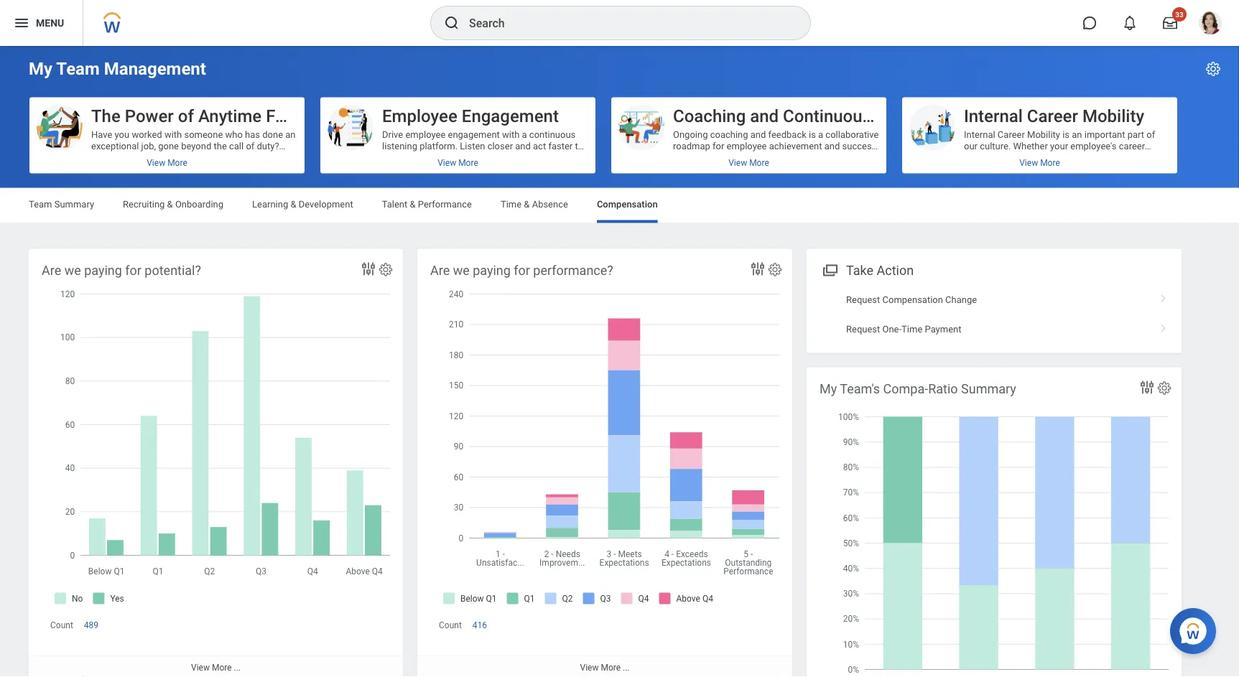 Task type: describe. For each thing, give the bounding box(es) containing it.
time inside request one-time payment link
[[902, 324, 923, 335]]

employee engagement
[[382, 106, 559, 126]]

are for are we paying for performance?
[[431, 263, 450, 278]]

internal career mobility
[[965, 106, 1145, 126]]

ratio
[[929, 382, 959, 397]]

my for my team's compa-ratio summary
[[820, 382, 838, 397]]

conversations
[[876, 106, 987, 126]]

internal
[[965, 106, 1024, 126]]

configure are we paying for potential? image
[[378, 262, 394, 278]]

configure are we paying for performance? image
[[768, 262, 784, 278]]

the
[[91, 106, 121, 126]]

1 vertical spatial compensation
[[883, 294, 944, 305]]

configure this page image
[[1205, 60, 1223, 78]]

inbox large image
[[1164, 16, 1178, 30]]

take
[[847, 263, 874, 278]]

416 button
[[473, 620, 490, 632]]

take action
[[847, 263, 914, 278]]

learning & development
[[252, 199, 353, 210]]

paying for performance?
[[473, 263, 511, 278]]

configure and view chart data image for my team's compa-ratio summary
[[1139, 379, 1157, 396]]

... for are we paying for performance?
[[623, 663, 630, 673]]

chevron right image for request compensation change
[[1155, 289, 1174, 304]]

for for performance?
[[514, 263, 530, 278]]

chevron right image for request one-time payment
[[1155, 319, 1174, 334]]

notifications large image
[[1124, 16, 1138, 30]]

are we paying for potential? element
[[29, 249, 403, 678]]

request compensation change
[[847, 294, 978, 305]]

performance?
[[534, 263, 614, 278]]

for for potential?
[[125, 263, 142, 278]]

menu banner
[[0, 0, 1240, 46]]

my team management
[[29, 59, 206, 79]]

we for are we paying for performance?
[[453, 263, 470, 278]]

are we paying for performance?
[[431, 263, 614, 278]]

request one-time payment
[[847, 324, 962, 335]]

paying for potential?
[[84, 263, 122, 278]]

continuous
[[784, 106, 872, 126]]

recruiting & onboarding
[[123, 199, 224, 210]]

tab list inside "main content"
[[14, 189, 1226, 223]]

menu button
[[0, 0, 83, 46]]

my for my team management
[[29, 59, 53, 79]]

menu
[[36, 17, 64, 29]]

are we paying for performance? element
[[418, 249, 793, 678]]

& for talent
[[410, 199, 416, 210]]

payment
[[925, 324, 962, 335]]

development
[[299, 199, 353, 210]]

more for performance?
[[601, 663, 621, 673]]

mobility
[[1083, 106, 1145, 126]]

count for are we paying for performance?
[[439, 621, 462, 631]]

team summary
[[29, 199, 94, 210]]

employee
[[382, 106, 458, 126]]

change
[[946, 294, 978, 305]]

0 vertical spatial time
[[501, 199, 522, 210]]

0 vertical spatial compensation
[[597, 199, 658, 210]]

view more ... link for are we paying for performance?
[[418, 656, 793, 678]]

learning
[[252, 199, 288, 210]]

the power of anytime feedback button
[[29, 97, 341, 174]]

the power of anytime feedback
[[91, 106, 341, 126]]

talent
[[382, 199, 408, 210]]



Task type: locate. For each thing, give the bounding box(es) containing it.
coaching and continuous conversations
[[674, 106, 987, 126]]

2 we from the left
[[453, 263, 470, 278]]

main content containing my team management
[[0, 46, 1240, 678]]

my down menu dropdown button
[[29, 59, 53, 79]]

1 ... from the left
[[234, 663, 241, 673]]

view for are we paying for potential?
[[191, 663, 210, 673]]

view more ... for are we paying for potential?
[[191, 663, 241, 673]]

0 horizontal spatial we
[[64, 263, 81, 278]]

request compensation change link
[[807, 285, 1182, 315]]

count left 416
[[439, 621, 462, 631]]

summary
[[54, 199, 94, 210], [962, 382, 1017, 397]]

0 horizontal spatial summary
[[54, 199, 94, 210]]

my left team's
[[820, 382, 838, 397]]

configure and view chart data image
[[750, 261, 767, 278]]

paying
[[84, 263, 122, 278], [473, 263, 511, 278]]

view more ... link
[[29, 656, 403, 678], [418, 656, 793, 678]]

1 horizontal spatial time
[[902, 324, 923, 335]]

0 horizontal spatial more
[[212, 663, 232, 673]]

internal career mobility button
[[903, 97, 1178, 174]]

0 vertical spatial request
[[847, 294, 881, 305]]

... inside are we paying for performance? element
[[623, 663, 630, 673]]

management
[[104, 59, 206, 79]]

are for are we paying for potential?
[[42, 263, 61, 278]]

1 vertical spatial chevron right image
[[1155, 319, 1174, 334]]

& right recruiting
[[167, 199, 173, 210]]

feedback
[[266, 106, 341, 126]]

we down team summary
[[64, 263, 81, 278]]

2 view more ... link from the left
[[418, 656, 793, 678]]

my team's compa-ratio summary element
[[807, 368, 1182, 678]]

1 request from the top
[[847, 294, 881, 305]]

1 horizontal spatial view more ... link
[[418, 656, 793, 678]]

2 for from the left
[[514, 263, 530, 278]]

0 horizontal spatial are
[[42, 263, 61, 278]]

compa-
[[884, 382, 929, 397]]

chevron right image inside request one-time payment link
[[1155, 319, 1174, 334]]

1 horizontal spatial for
[[514, 263, 530, 278]]

performance
[[418, 199, 472, 210]]

1 count from the left
[[50, 621, 73, 631]]

0 horizontal spatial time
[[501, 199, 522, 210]]

1 horizontal spatial team
[[56, 59, 100, 79]]

summary inside my team's compa-ratio summary element
[[962, 382, 1017, 397]]

we
[[64, 263, 81, 278], [453, 263, 470, 278]]

time down the request compensation change
[[902, 324, 923, 335]]

1 horizontal spatial compensation
[[883, 294, 944, 305]]

chevron right image
[[1155, 289, 1174, 304], [1155, 319, 1174, 334]]

team
[[56, 59, 100, 79], [29, 199, 52, 210]]

1 horizontal spatial paying
[[473, 263, 511, 278]]

0 vertical spatial my
[[29, 59, 53, 79]]

1 vertical spatial my
[[820, 382, 838, 397]]

& for recruiting
[[167, 199, 173, 210]]

request down take
[[847, 294, 881, 305]]

count inside are we paying for performance? element
[[439, 621, 462, 631]]

0 horizontal spatial team
[[29, 199, 52, 210]]

0 horizontal spatial view more ...
[[191, 663, 241, 673]]

profile logan mcneil image
[[1200, 12, 1223, 37]]

0 horizontal spatial paying
[[84, 263, 122, 278]]

coaching
[[674, 106, 746, 126]]

1 vertical spatial request
[[847, 324, 881, 335]]

power
[[125, 106, 174, 126]]

configure and view chart data image
[[360, 261, 377, 278], [1139, 379, 1157, 396]]

justify image
[[13, 14, 30, 32]]

1 horizontal spatial count
[[439, 621, 462, 631]]

1 for from the left
[[125, 263, 142, 278]]

2 request from the top
[[847, 324, 881, 335]]

& right "learning" at top
[[291, 199, 296, 210]]

and
[[751, 106, 779, 126]]

1 vertical spatial team
[[29, 199, 52, 210]]

view more ... link for are we paying for potential?
[[29, 656, 403, 678]]

for
[[125, 263, 142, 278], [514, 263, 530, 278]]

... for are we paying for potential?
[[234, 663, 241, 673]]

request one-time payment link
[[807, 315, 1182, 345]]

for left performance?
[[514, 263, 530, 278]]

compensation
[[597, 199, 658, 210], [883, 294, 944, 305]]

request left one-
[[847, 324, 881, 335]]

1 view more ... link from the left
[[29, 656, 403, 678]]

1 horizontal spatial more
[[601, 663, 621, 673]]

menu group image
[[820, 260, 840, 279]]

1 vertical spatial configure and view chart data image
[[1139, 379, 1157, 396]]

0 horizontal spatial view more ... link
[[29, 656, 403, 678]]

1 horizontal spatial configure and view chart data image
[[1139, 379, 1157, 396]]

view more ... inside are we paying for potential? element
[[191, 663, 241, 673]]

33 button
[[1155, 7, 1188, 39]]

1 we from the left
[[64, 263, 81, 278]]

0 vertical spatial chevron right image
[[1155, 289, 1174, 304]]

view inside are we paying for performance? element
[[580, 663, 599, 673]]

1 horizontal spatial ...
[[623, 663, 630, 673]]

potential?
[[145, 263, 201, 278]]

talent & performance
[[382, 199, 472, 210]]

view more ...
[[191, 663, 241, 673], [580, 663, 630, 673]]

0 horizontal spatial count
[[50, 621, 73, 631]]

are we paying for potential?
[[42, 263, 201, 278]]

1 vertical spatial summary
[[962, 382, 1017, 397]]

recruiting
[[123, 199, 165, 210]]

count for are we paying for potential?
[[50, 621, 73, 631]]

we for are we paying for potential?
[[64, 263, 81, 278]]

0 horizontal spatial configure and view chart data image
[[360, 261, 377, 278]]

...
[[234, 663, 241, 673], [623, 663, 630, 673]]

& right the talent
[[410, 199, 416, 210]]

2 paying from the left
[[473, 263, 511, 278]]

2 view more ... from the left
[[580, 663, 630, 673]]

time & absence
[[501, 199, 569, 210]]

2 are from the left
[[431, 263, 450, 278]]

my
[[29, 59, 53, 79], [820, 382, 838, 397]]

more inside are we paying for performance? element
[[601, 663, 621, 673]]

view for are we paying for performance?
[[580, 663, 599, 673]]

1 horizontal spatial summary
[[962, 382, 1017, 397]]

list containing request compensation change
[[807, 285, 1182, 345]]

489 button
[[84, 620, 101, 632]]

more for potential?
[[212, 663, 232, 673]]

list
[[807, 285, 1182, 345]]

request for request compensation change
[[847, 294, 881, 305]]

1 horizontal spatial view
[[580, 663, 599, 673]]

view more ... inside are we paying for performance? element
[[580, 663, 630, 673]]

1 chevron right image from the top
[[1155, 289, 1174, 304]]

1 horizontal spatial are
[[431, 263, 450, 278]]

one-
[[883, 324, 902, 335]]

configure and view chart data image for are we paying for potential?
[[360, 261, 377, 278]]

1 are from the left
[[42, 263, 61, 278]]

view more ... for are we paying for performance?
[[580, 663, 630, 673]]

main content
[[0, 46, 1240, 678]]

count
[[50, 621, 73, 631], [439, 621, 462, 631]]

2 count from the left
[[439, 621, 462, 631]]

tab list containing team summary
[[14, 189, 1226, 223]]

1 horizontal spatial view more ...
[[580, 663, 630, 673]]

team inside tab list
[[29, 199, 52, 210]]

career
[[1028, 106, 1079, 126]]

are down team summary
[[42, 263, 61, 278]]

summary left recruiting
[[54, 199, 94, 210]]

& for time
[[524, 199, 530, 210]]

team's
[[841, 382, 881, 397]]

time left absence on the top
[[501, 199, 522, 210]]

coaching and continuous conversations button
[[612, 97, 987, 174]]

0 horizontal spatial for
[[125, 263, 142, 278]]

&
[[167, 199, 173, 210], [291, 199, 296, 210], [410, 199, 416, 210], [524, 199, 530, 210]]

request inside request one-time payment link
[[847, 324, 881, 335]]

request for request one-time payment
[[847, 324, 881, 335]]

0 horizontal spatial view
[[191, 663, 210, 673]]

count left the 489
[[50, 621, 73, 631]]

0 vertical spatial summary
[[54, 199, 94, 210]]

engagement
[[462, 106, 559, 126]]

1 paying from the left
[[84, 263, 122, 278]]

configure and view chart data image left configure are we paying for potential? image
[[360, 261, 377, 278]]

2 more from the left
[[601, 663, 621, 673]]

1 view more ... from the left
[[191, 663, 241, 673]]

... inside are we paying for potential? element
[[234, 663, 241, 673]]

2 view from the left
[[580, 663, 599, 673]]

Search Workday  search field
[[469, 7, 781, 39]]

more inside are we paying for potential? element
[[212, 663, 232, 673]]

4 & from the left
[[524, 199, 530, 210]]

summary right ratio
[[962, 382, 1017, 397]]

1 view from the left
[[191, 663, 210, 673]]

33
[[1176, 10, 1184, 19]]

489
[[84, 621, 99, 631]]

1 more from the left
[[212, 663, 232, 673]]

1 horizontal spatial we
[[453, 263, 470, 278]]

416
[[473, 621, 487, 631]]

3 & from the left
[[410, 199, 416, 210]]

tab list
[[14, 189, 1226, 223]]

view
[[191, 663, 210, 673], [580, 663, 599, 673]]

configure and view chart data image inside my team's compa-ratio summary element
[[1139, 379, 1157, 396]]

time
[[501, 199, 522, 210], [902, 324, 923, 335]]

1 horizontal spatial my
[[820, 382, 838, 397]]

configure and view chart data image left configure my team's compa-ratio summary 'icon' on the right bottom
[[1139, 379, 1157, 396]]

2 & from the left
[[291, 199, 296, 210]]

request inside request compensation change link
[[847, 294, 881, 305]]

search image
[[444, 14, 461, 32]]

configure my team's compa-ratio summary image
[[1157, 381, 1173, 396]]

1 vertical spatial time
[[902, 324, 923, 335]]

2 ... from the left
[[623, 663, 630, 673]]

& for learning
[[291, 199, 296, 210]]

0 vertical spatial configure and view chart data image
[[360, 261, 377, 278]]

0 horizontal spatial compensation
[[597, 199, 658, 210]]

absence
[[532, 199, 569, 210]]

anytime
[[198, 106, 262, 126]]

request
[[847, 294, 881, 305], [847, 324, 881, 335]]

0 horizontal spatial my
[[29, 59, 53, 79]]

for left potential?
[[125, 263, 142, 278]]

employee engagement button
[[321, 97, 596, 174]]

& left absence on the top
[[524, 199, 530, 210]]

of
[[178, 106, 194, 126]]

onboarding
[[175, 199, 224, 210]]

view inside are we paying for potential? element
[[191, 663, 210, 673]]

are
[[42, 263, 61, 278], [431, 263, 450, 278]]

1 & from the left
[[167, 199, 173, 210]]

chevron right image inside request compensation change link
[[1155, 289, 1174, 304]]

count inside are we paying for potential? element
[[50, 621, 73, 631]]

0 horizontal spatial ...
[[234, 663, 241, 673]]

are right configure are we paying for potential? image
[[431, 263, 450, 278]]

action
[[877, 263, 914, 278]]

more
[[212, 663, 232, 673], [601, 663, 621, 673]]

0 vertical spatial team
[[56, 59, 100, 79]]

2 chevron right image from the top
[[1155, 319, 1174, 334]]

we down performance
[[453, 263, 470, 278]]

my team's compa-ratio summary
[[820, 382, 1017, 397]]



Task type: vqa. For each thing, say whether or not it's contained in the screenshot.
Coaching and Continuous Conversations on the right top of page
yes



